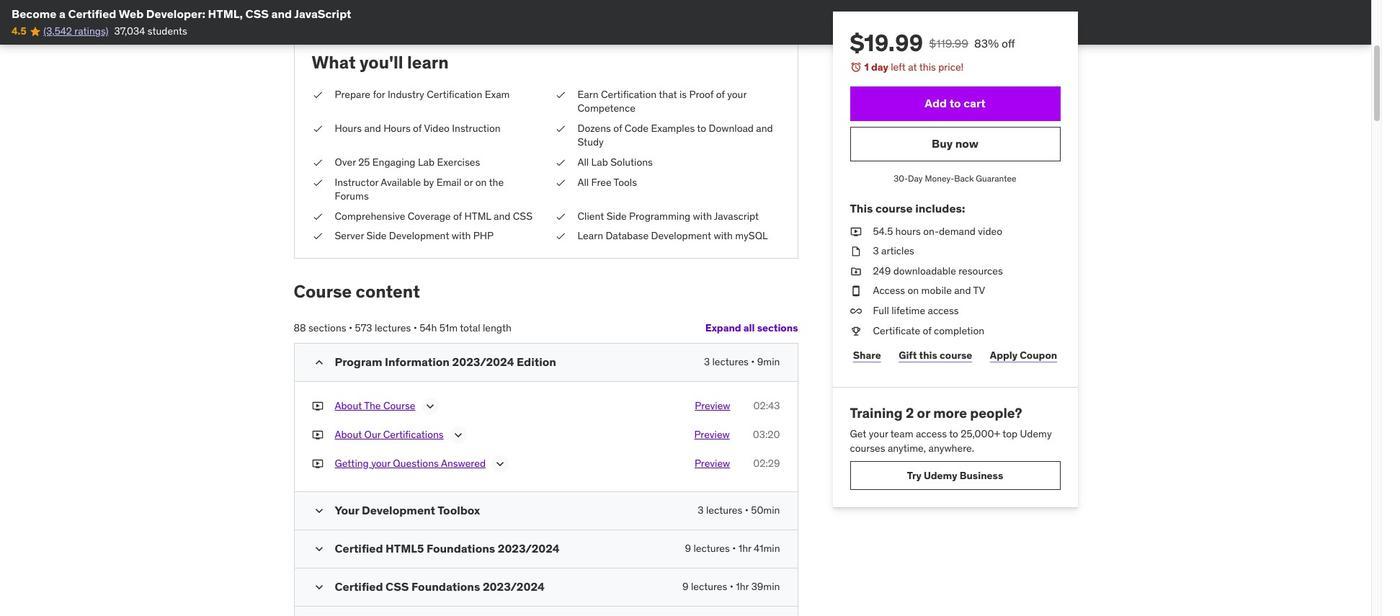 Task type: describe. For each thing, give the bounding box(es) containing it.
left
[[891, 61, 906, 74]]

xsmall image for 3
[[850, 244, 862, 259]]

javascript
[[294, 6, 351, 21]]

9 lectures • 1hr 39min
[[683, 580, 780, 593]]

0 vertical spatial access
[[928, 304, 959, 317]]

video
[[978, 225, 1003, 238]]

our
[[364, 428, 381, 441]]

of left html
[[453, 210, 462, 223]]

certified css foundations 2023/2024
[[335, 579, 545, 594]]

• for program information 2023/2024 edition
[[751, 355, 755, 368]]

team
[[891, 427, 914, 440]]

money-
[[925, 173, 955, 184]]

length
[[483, 321, 512, 334]]

try
[[907, 469, 922, 482]]

lifetime
[[892, 304, 926, 317]]

about our certifications button
[[335, 428, 444, 445]]

coverage
[[408, 210, 451, 223]]

to inside add to cart button
[[950, 96, 961, 110]]

your inside button
[[371, 457, 391, 470]]

includes:
[[916, 201, 966, 216]]

lectures for certified html5 foundations 2023/2024
[[694, 542, 730, 555]]

xsmall image left the 'the'
[[312, 399, 323, 413]]

gift
[[899, 349, 917, 362]]

or inside the training 2 or more people? get your team access to 25,000+ top udemy courses anytime, anywhere.
[[917, 405, 931, 422]]

mobile
[[922, 284, 952, 297]]

0 vertical spatial course
[[876, 201, 913, 216]]

back
[[955, 173, 974, 184]]

earn certification that is proof of your competence
[[578, 88, 747, 115]]

try udemy business
[[907, 469, 1004, 482]]

resources
[[959, 264, 1003, 277]]

this
[[850, 201, 873, 216]]

xsmall image for hours
[[312, 122, 323, 136]]

preview for 02:29
[[695, 457, 730, 470]]

show lecture description image for getting your questions answered
[[493, 457, 507, 471]]

of down full lifetime access on the right of page
[[923, 324, 932, 337]]

1hr for certified css foundations 2023/2024
[[736, 580, 749, 593]]

ratings)
[[74, 25, 108, 38]]

become
[[12, 6, 57, 21]]

apply coupon
[[990, 349, 1058, 362]]

guarantee
[[976, 173, 1017, 184]]

instruction
[[452, 122, 501, 135]]

on inside instructor available by email or on the forums
[[476, 176, 487, 189]]

25,000+
[[961, 427, 1001, 440]]

3 lectures • 50min
[[698, 504, 780, 517]]

about the course button
[[335, 399, 416, 416]]

50min
[[751, 504, 780, 517]]

expand
[[706, 322, 742, 335]]

edition
[[517, 354, 556, 369]]

gift this course link
[[896, 341, 976, 370]]

html,
[[208, 6, 243, 21]]

and inside dozens of code examples to download and study
[[756, 122, 773, 135]]

access
[[873, 284, 906, 297]]

0 vertical spatial css
[[245, 6, 269, 21]]

0 vertical spatial 3
[[873, 244, 879, 257]]

xsmall image left our
[[312, 428, 323, 442]]

day
[[871, 61, 889, 74]]

2 hours from the left
[[384, 122, 411, 135]]

xsmall image for over
[[312, 156, 323, 170]]

side for programming
[[607, 210, 627, 223]]

video
[[424, 122, 450, 135]]

php
[[473, 229, 494, 242]]

now
[[956, 136, 979, 151]]

articles
[[882, 244, 915, 257]]

(3,542 ratings)
[[43, 25, 108, 38]]

all
[[744, 322, 755, 335]]

25
[[358, 156, 370, 169]]

39min
[[752, 580, 780, 593]]

access inside the training 2 or more people? get your team access to 25,000+ top udemy courses anytime, anywhere.
[[916, 427, 947, 440]]

side for development
[[367, 229, 387, 242]]

xsmall image for all
[[555, 176, 566, 190]]

and down for
[[364, 122, 381, 135]]

certified for certified css foundations 2023/2024
[[335, 579, 383, 594]]

add to cart
[[925, 96, 986, 110]]

30-
[[894, 173, 908, 184]]

3 for your development toolbox
[[698, 504, 704, 517]]

2
[[906, 405, 914, 422]]

business
[[960, 469, 1004, 482]]

cart
[[964, 96, 986, 110]]

course inside button
[[383, 399, 416, 412]]

1hr for certified html5 foundations 2023/2024
[[739, 542, 752, 555]]

xsmall image for access
[[850, 284, 862, 298]]

sections inside dropdown button
[[757, 322, 798, 335]]

for
[[373, 88, 385, 101]]

lectures for your development toolbox
[[706, 504, 743, 517]]

small image
[[312, 542, 326, 556]]

that
[[659, 88, 677, 101]]

and right html
[[494, 210, 511, 223]]

get
[[850, 427, 867, 440]]

9min
[[758, 355, 780, 368]]

3 for program information 2023/2024 edition
[[704, 355, 710, 368]]

1
[[865, 61, 869, 74]]

share button
[[850, 341, 884, 370]]

xsmall image for instructor
[[312, 176, 323, 190]]

certification inside 'earn certification that is proof of your competence'
[[601, 88, 657, 101]]

• left 54h 51m
[[414, 321, 417, 334]]

hours and hours of video instruction
[[335, 122, 501, 135]]

proof
[[689, 88, 714, 101]]

249
[[873, 264, 891, 277]]

about for about our certifications
[[335, 428, 362, 441]]

37,034 students
[[114, 25, 187, 38]]

573
[[355, 321, 372, 334]]

certificate of completion
[[873, 324, 985, 337]]

share
[[853, 349, 881, 362]]

about for about the course
[[335, 399, 362, 412]]

2023/2024 for certified css foundations 2023/2024
[[483, 579, 545, 594]]

0 horizontal spatial sections
[[309, 321, 346, 334]]

xsmall image for comprehensive
[[312, 210, 323, 224]]

54.5
[[873, 225, 893, 238]]

instructor
[[335, 176, 379, 189]]

coupon
[[1020, 349, 1058, 362]]

mysql
[[735, 229, 768, 242]]

37,034
[[114, 25, 145, 38]]

show lecture description image for about our certifications
[[451, 428, 465, 442]]

all free tools
[[578, 176, 637, 189]]

88
[[294, 321, 306, 334]]

add to cart button
[[850, 86, 1061, 121]]

your
[[335, 503, 359, 517]]

add
[[925, 96, 947, 110]]

foundations for css
[[412, 579, 480, 594]]

3 articles
[[873, 244, 915, 257]]

available
[[381, 176, 421, 189]]

at
[[908, 61, 917, 74]]

1 horizontal spatial css
[[386, 579, 409, 594]]

lectures right the 573
[[375, 321, 411, 334]]

server
[[335, 229, 364, 242]]

1 this from the top
[[920, 61, 936, 74]]

this course includes:
[[850, 201, 966, 216]]

lectures for certified css foundations 2023/2024
[[691, 580, 728, 593]]

xsmall image for certificate
[[850, 324, 862, 338]]

email
[[437, 176, 462, 189]]

88 sections • 573 lectures • 54h 51m total length
[[294, 321, 512, 334]]

lectures for program information 2023/2024 edition
[[713, 355, 749, 368]]

with for mysql
[[714, 229, 733, 242]]

what you'll learn
[[312, 51, 449, 73]]



Task type: locate. For each thing, give the bounding box(es) containing it.
your down about our certifications button at the left bottom of page
[[371, 457, 391, 470]]

0 vertical spatial foundations
[[427, 541, 495, 556]]

getting
[[335, 457, 369, 470]]

0 vertical spatial 9
[[685, 542, 691, 555]]

training
[[850, 405, 903, 422]]

xsmall image for full
[[850, 304, 862, 318]]

sections right '88'
[[309, 321, 346, 334]]

course right the 'the'
[[383, 399, 416, 412]]

0 horizontal spatial css
[[245, 6, 269, 21]]

udemy inside the training 2 or more people? get your team access to 25,000+ top udemy courses anytime, anywhere.
[[1020, 427, 1052, 440]]

1 vertical spatial side
[[367, 229, 387, 242]]

1 vertical spatial access
[[916, 427, 947, 440]]

program information 2023/2024 edition
[[335, 354, 556, 369]]

try udemy business link
[[850, 461, 1061, 490]]

full lifetime access
[[873, 304, 959, 317]]

competence
[[578, 102, 636, 115]]

1 horizontal spatial or
[[917, 405, 931, 422]]

0 vertical spatial 2023/2024
[[452, 354, 514, 369]]

small image for program
[[312, 355, 326, 370]]

9 for certified css foundations 2023/2024
[[683, 580, 689, 593]]

all left free
[[578, 176, 589, 189]]

1 horizontal spatial certification
[[601, 88, 657, 101]]

server side development with php
[[335, 229, 494, 242]]

lectures
[[375, 321, 411, 334], [713, 355, 749, 368], [706, 504, 743, 517], [694, 542, 730, 555], [691, 580, 728, 593]]

about left our
[[335, 428, 362, 441]]

1 horizontal spatial course
[[940, 349, 973, 362]]

with left php
[[452, 229, 471, 242]]

course up 54.5 in the top right of the page
[[876, 201, 913, 216]]

1 vertical spatial preview
[[694, 428, 730, 441]]

or inside instructor available by email or on the forums
[[464, 176, 473, 189]]

and right 'download' on the right
[[756, 122, 773, 135]]

lectures up '9 lectures • 1hr 39min'
[[694, 542, 730, 555]]

udemy right "top"
[[1020, 427, 1052, 440]]

1 horizontal spatial show lecture description image
[[493, 457, 507, 471]]

your up courses at the bottom of the page
[[869, 427, 889, 440]]

courses
[[850, 442, 886, 455]]

0 horizontal spatial or
[[464, 176, 473, 189]]

prepare
[[335, 88, 371, 101]]

1 vertical spatial about
[[335, 428, 362, 441]]

xsmall image left learn
[[555, 229, 566, 244]]

1 vertical spatial 3
[[704, 355, 710, 368]]

sections right all
[[757, 322, 798, 335]]

9 up '9 lectures • 1hr 39min'
[[685, 542, 691, 555]]

0 horizontal spatial course
[[876, 201, 913, 216]]

hours up the 'over'
[[335, 122, 362, 135]]

price!
[[939, 61, 964, 74]]

preview up '3 lectures • 50min'
[[695, 457, 730, 470]]

xsmall image left free
[[555, 176, 566, 190]]

to right examples
[[697, 122, 707, 135]]

css down the html5
[[386, 579, 409, 594]]

0 vertical spatial to
[[950, 96, 961, 110]]

developer:
[[146, 6, 205, 21]]

• for certified html5 foundations 2023/2024
[[733, 542, 736, 555]]

forums
[[335, 190, 369, 203]]

xsmall image left study
[[555, 122, 566, 136]]

xsmall image for earn
[[555, 88, 566, 102]]

xsmall image up share
[[850, 324, 862, 338]]

all
[[578, 156, 589, 169], [578, 176, 589, 189]]

xsmall image
[[312, 88, 323, 102], [555, 122, 566, 136], [312, 156, 323, 170], [555, 156, 566, 170], [312, 210, 323, 224], [555, 210, 566, 224], [850, 225, 862, 239], [312, 229, 323, 244], [555, 229, 566, 244], [850, 244, 862, 259], [850, 284, 862, 298], [850, 304, 862, 318], [850, 324, 862, 338], [312, 399, 323, 413], [312, 428, 323, 442]]

1 vertical spatial on
[[908, 284, 919, 297]]

all lab solutions
[[578, 156, 653, 169]]

xsmall image left 3 articles
[[850, 244, 862, 259]]

gift this course
[[899, 349, 973, 362]]

about the course
[[335, 399, 416, 412]]

2 horizontal spatial your
[[869, 427, 889, 440]]

about left the 'the'
[[335, 399, 362, 412]]

2023/2024 for certified html5 foundations 2023/2024
[[498, 541, 560, 556]]

3
[[873, 244, 879, 257], [704, 355, 710, 368], [698, 504, 704, 517]]

hours
[[896, 225, 921, 238]]

0 horizontal spatial udemy
[[924, 469, 958, 482]]

certification up the competence
[[601, 88, 657, 101]]

sections
[[309, 321, 346, 334], [757, 322, 798, 335]]

03:20
[[753, 428, 780, 441]]

certified html5 foundations 2023/2024
[[335, 541, 560, 556]]

xsmall image for dozens
[[555, 122, 566, 136]]

study
[[578, 136, 604, 149]]

getting your questions answered button
[[335, 457, 486, 474]]

with for javascript
[[693, 210, 712, 223]]

1 vertical spatial css
[[513, 210, 533, 223]]

lab up free
[[592, 156, 608, 169]]

xsmall image for learn
[[555, 229, 566, 244]]

3 up 9 lectures • 1hr 41min
[[698, 504, 704, 517]]

xsmall image
[[555, 88, 566, 102], [312, 122, 323, 136], [312, 176, 323, 190], [555, 176, 566, 190], [850, 264, 862, 279], [312, 457, 323, 471]]

1 horizontal spatial udemy
[[1020, 427, 1052, 440]]

side
[[607, 210, 627, 223], [367, 229, 387, 242]]

41min
[[754, 542, 780, 555]]

9
[[685, 542, 691, 555], [683, 580, 689, 593]]

xsmall image left comprehensive
[[312, 210, 323, 224]]

xsmall image left all lab solutions
[[555, 156, 566, 170]]

side up database
[[607, 210, 627, 223]]

1 horizontal spatial sections
[[757, 322, 798, 335]]

your up 'download' on the right
[[727, 88, 747, 101]]

2 vertical spatial 2023/2024
[[483, 579, 545, 594]]

css
[[245, 6, 269, 21], [513, 210, 533, 223], [386, 579, 409, 594]]

xsmall image left 249
[[850, 264, 862, 279]]

tools
[[614, 176, 637, 189]]

foundations for html5
[[427, 541, 495, 556]]

0 vertical spatial preview
[[695, 399, 731, 412]]

0 horizontal spatial lab
[[418, 156, 435, 169]]

xsmall image for client
[[555, 210, 566, 224]]

2 this from the top
[[919, 349, 938, 362]]

development down client side programming with javascript
[[651, 229, 712, 242]]

3 down expand
[[704, 355, 710, 368]]

of left code in the left of the page
[[614, 122, 622, 135]]

and left tv
[[955, 284, 971, 297]]

1 vertical spatial course
[[383, 399, 416, 412]]

0 horizontal spatial show lecture description image
[[451, 428, 465, 442]]

preview for 02:43
[[695, 399, 731, 412]]

2 horizontal spatial with
[[714, 229, 733, 242]]

xsmall image for prepare
[[312, 88, 323, 102]]

small image left program
[[312, 355, 326, 370]]

day
[[908, 173, 923, 184]]

1 vertical spatial foundations
[[412, 579, 480, 594]]

$19.99
[[850, 28, 924, 58]]

on-
[[924, 225, 939, 238]]

02:43
[[754, 399, 780, 412]]

1 hours from the left
[[335, 122, 362, 135]]

course down completion on the bottom of page
[[940, 349, 973, 362]]

2 all from the top
[[578, 176, 589, 189]]

css right html
[[513, 210, 533, 223]]

1 vertical spatial certified
[[335, 541, 383, 556]]

1 vertical spatial or
[[917, 405, 931, 422]]

show lecture description image
[[451, 428, 465, 442], [493, 457, 507, 471]]

expand all sections button
[[706, 314, 798, 343]]

1 vertical spatial 2023/2024
[[498, 541, 560, 556]]

1 vertical spatial course
[[940, 349, 973, 362]]

9 for certified html5 foundations 2023/2024
[[685, 542, 691, 555]]

development down coverage
[[389, 229, 449, 242]]

show lecture description image up answered
[[451, 428, 465, 442]]

preview left 03:20
[[694, 428, 730, 441]]

database
[[606, 229, 649, 242]]

2 small image from the top
[[312, 504, 326, 518]]

with for php
[[452, 229, 471, 242]]

answered
[[441, 457, 486, 470]]

3 lectures • 9min
[[704, 355, 780, 368]]

0 horizontal spatial side
[[367, 229, 387, 242]]

• left 41min
[[733, 542, 736, 555]]

• left 9min
[[751, 355, 755, 368]]

this right at at the right top of the page
[[920, 61, 936, 74]]

1 horizontal spatial lab
[[592, 156, 608, 169]]

small image for your
[[312, 504, 326, 518]]

foundations down certified html5 foundations 2023/2024
[[412, 579, 480, 594]]

1 vertical spatial small image
[[312, 504, 326, 518]]

• for certified css foundations 2023/2024
[[730, 580, 734, 593]]

with left javascript
[[693, 210, 712, 223]]

html5
[[386, 541, 424, 556]]

2 vertical spatial certified
[[335, 579, 383, 594]]

or right 2
[[917, 405, 931, 422]]

buy
[[932, 136, 953, 151]]

0 vertical spatial small image
[[312, 355, 326, 370]]

industry
[[388, 88, 424, 101]]

buy now button
[[850, 127, 1061, 161]]

this inside gift this course link
[[919, 349, 938, 362]]

xsmall image down this
[[850, 225, 862, 239]]

to up anywhere.
[[950, 427, 959, 440]]

all for all lab solutions
[[578, 156, 589, 169]]

1 vertical spatial udemy
[[924, 469, 958, 482]]

all for all free tools
[[578, 176, 589, 189]]

access on mobile and tv
[[873, 284, 985, 297]]

0 vertical spatial or
[[464, 176, 473, 189]]

2 vertical spatial 3
[[698, 504, 704, 517]]

0 horizontal spatial hours
[[335, 122, 362, 135]]

of right proof
[[716, 88, 725, 101]]

1 horizontal spatial your
[[727, 88, 747, 101]]

hours up engaging
[[384, 122, 411, 135]]

small image down small image
[[312, 580, 326, 594]]

1hr left 39min at the right bottom
[[736, 580, 749, 593]]

1 vertical spatial this
[[919, 349, 938, 362]]

1 vertical spatial all
[[578, 176, 589, 189]]

off
[[1002, 36, 1016, 50]]

small image left your
[[312, 504, 326, 518]]

xsmall image left access at the right top of the page
[[850, 284, 862, 298]]

with down javascript
[[714, 229, 733, 242]]

1 lab from the left
[[418, 156, 435, 169]]

0 vertical spatial course
[[294, 280, 352, 303]]

xsmall image left 'getting'
[[312, 457, 323, 471]]

of left the video
[[413, 122, 422, 135]]

xsmall image left prepare
[[312, 88, 323, 102]]

udemy right try
[[924, 469, 958, 482]]

0 vertical spatial udemy
[[1020, 427, 1052, 440]]

54.5 hours on-demand video
[[873, 225, 1003, 238]]

xsmall image left client on the left of the page
[[555, 210, 566, 224]]

access
[[928, 304, 959, 317], [916, 427, 947, 440]]

dozens of code examples to download and study
[[578, 122, 773, 149]]

course
[[876, 201, 913, 216], [940, 349, 973, 362]]

of inside dozens of code examples to download and study
[[614, 122, 622, 135]]

xsmall image down the what
[[312, 122, 323, 136]]

0 horizontal spatial course
[[294, 280, 352, 303]]

1 horizontal spatial side
[[607, 210, 627, 223]]

0 vertical spatial this
[[920, 61, 936, 74]]

54h 51m
[[420, 321, 458, 334]]

2 horizontal spatial css
[[513, 210, 533, 223]]

students
[[148, 25, 187, 38]]

0 horizontal spatial on
[[476, 176, 487, 189]]

is
[[680, 88, 687, 101]]

xsmall image for server
[[312, 229, 323, 244]]

learn
[[578, 229, 603, 242]]

all down study
[[578, 156, 589, 169]]

xsmall image for all
[[555, 156, 566, 170]]

or right the "email"
[[464, 176, 473, 189]]

demand
[[939, 225, 976, 238]]

• left 50min
[[745, 504, 749, 517]]

30-day money-back guarantee
[[894, 173, 1017, 184]]

2 vertical spatial your
[[371, 457, 391, 470]]

development for side
[[389, 229, 449, 242]]

questions
[[393, 457, 439, 470]]

1 vertical spatial your
[[869, 427, 889, 440]]

course
[[294, 280, 352, 303], [383, 399, 416, 412]]

0 horizontal spatial certification
[[427, 88, 482, 101]]

lectures up 9 lectures • 1hr 41min
[[706, 504, 743, 517]]

course up '88'
[[294, 280, 352, 303]]

xsmall image for 249
[[850, 264, 862, 279]]

certified for certified html5 foundations 2023/2024
[[335, 541, 383, 556]]

0 vertical spatial your
[[727, 88, 747, 101]]

lectures down 9 lectures • 1hr 41min
[[691, 580, 728, 593]]

comprehensive coverage of html and css
[[335, 210, 533, 223]]

development for database
[[651, 229, 712, 242]]

2 vertical spatial to
[[950, 427, 959, 440]]

total
[[460, 321, 481, 334]]

certification up the video
[[427, 88, 482, 101]]

xsmall image left earn
[[555, 88, 566, 102]]

1 certification from the left
[[427, 88, 482, 101]]

9 down 9 lectures • 1hr 41min
[[683, 580, 689, 593]]

learn
[[407, 51, 449, 73]]

2 lab from the left
[[592, 156, 608, 169]]

1 vertical spatial show lecture description image
[[493, 457, 507, 471]]

access up anywhere.
[[916, 427, 947, 440]]

preview down the 3 lectures • 9min
[[695, 399, 731, 412]]

access down the mobile at top right
[[928, 304, 959, 317]]

about
[[335, 399, 362, 412], [335, 428, 362, 441]]

• for your development toolbox
[[745, 504, 749, 517]]

1 vertical spatial 9
[[683, 580, 689, 593]]

• left 39min at the right bottom
[[730, 580, 734, 593]]

1 small image from the top
[[312, 355, 326, 370]]

0 vertical spatial all
[[578, 156, 589, 169]]

and left javascript
[[271, 6, 292, 21]]

this right the gift
[[919, 349, 938, 362]]

instructor available by email or on the forums
[[335, 176, 504, 203]]

1 horizontal spatial on
[[908, 284, 919, 297]]

1 horizontal spatial course
[[383, 399, 416, 412]]

side down comprehensive
[[367, 229, 387, 242]]

show lecture description image right answered
[[493, 457, 507, 471]]

02:29
[[754, 457, 780, 470]]

3 up 249
[[873, 244, 879, 257]]

0 vertical spatial on
[[476, 176, 487, 189]]

or
[[464, 176, 473, 189], [917, 405, 931, 422]]

(3,542
[[43, 25, 72, 38]]

xsmall image left the 'over'
[[312, 156, 323, 170]]

xsmall image left full
[[850, 304, 862, 318]]

alarm image
[[850, 61, 862, 73]]

on left the
[[476, 176, 487, 189]]

1 about from the top
[[335, 399, 362, 412]]

foundations
[[427, 541, 495, 556], [412, 579, 480, 594]]

css right "html,"
[[245, 6, 269, 21]]

$119.99
[[929, 36, 969, 50]]

0 vertical spatial side
[[607, 210, 627, 223]]

small image
[[312, 355, 326, 370], [312, 504, 326, 518], [312, 580, 326, 594]]

lectures down expand
[[713, 355, 749, 368]]

lab up by
[[418, 156, 435, 169]]

to inside the training 2 or more people? get your team access to 25,000+ top udemy courses anytime, anywhere.
[[950, 427, 959, 440]]

1 vertical spatial to
[[697, 122, 707, 135]]

2 vertical spatial preview
[[695, 457, 730, 470]]

83%
[[975, 36, 999, 50]]

xsmall image left forums
[[312, 176, 323, 190]]

0 vertical spatial about
[[335, 399, 362, 412]]

3 small image from the top
[[312, 580, 326, 594]]

about our certifications
[[335, 428, 444, 441]]

to inside dozens of code examples to download and study
[[697, 122, 707, 135]]

0 horizontal spatial with
[[452, 229, 471, 242]]

0 vertical spatial 1hr
[[739, 542, 752, 555]]

2 vertical spatial css
[[386, 579, 409, 594]]

on up full lifetime access on the right of page
[[908, 284, 919, 297]]

1 day left at this price!
[[865, 61, 964, 74]]

over
[[335, 156, 356, 169]]

of inside 'earn certification that is proof of your competence'
[[716, 88, 725, 101]]

xsmall image for 54.5
[[850, 225, 862, 239]]

0 vertical spatial show lecture description image
[[451, 428, 465, 442]]

javascript
[[714, 210, 759, 223]]

2 certification from the left
[[601, 88, 657, 101]]

your for or
[[869, 427, 889, 440]]

1 vertical spatial 1hr
[[736, 580, 749, 593]]

the
[[364, 399, 381, 412]]

1 all from the top
[[578, 156, 589, 169]]

0 vertical spatial certified
[[68, 6, 116, 21]]

earn
[[578, 88, 599, 101]]

your inside the training 2 or more people? get your team access to 25,000+ top udemy courses anytime, anywhere.
[[869, 427, 889, 440]]

getting your questions answered
[[335, 457, 486, 470]]

0 horizontal spatial your
[[371, 457, 391, 470]]

2 about from the top
[[335, 428, 362, 441]]

information
[[385, 354, 450, 369]]

udemy
[[1020, 427, 1052, 440], [924, 469, 958, 482]]

show lecture description image
[[423, 399, 437, 414]]

development up the html5
[[362, 503, 435, 517]]

• left the 573
[[349, 321, 353, 334]]

small image for certified
[[312, 580, 326, 594]]

1 horizontal spatial with
[[693, 210, 712, 223]]

to left cart
[[950, 96, 961, 110]]

your for that
[[727, 88, 747, 101]]

comprehensive
[[335, 210, 405, 223]]

your inside 'earn certification that is proof of your competence'
[[727, 88, 747, 101]]

client
[[578, 210, 604, 223]]

1hr left 41min
[[739, 542, 752, 555]]

1 horizontal spatial hours
[[384, 122, 411, 135]]

2 vertical spatial small image
[[312, 580, 326, 594]]



Task type: vqa. For each thing, say whether or not it's contained in the screenshot.
54h 51m
yes



